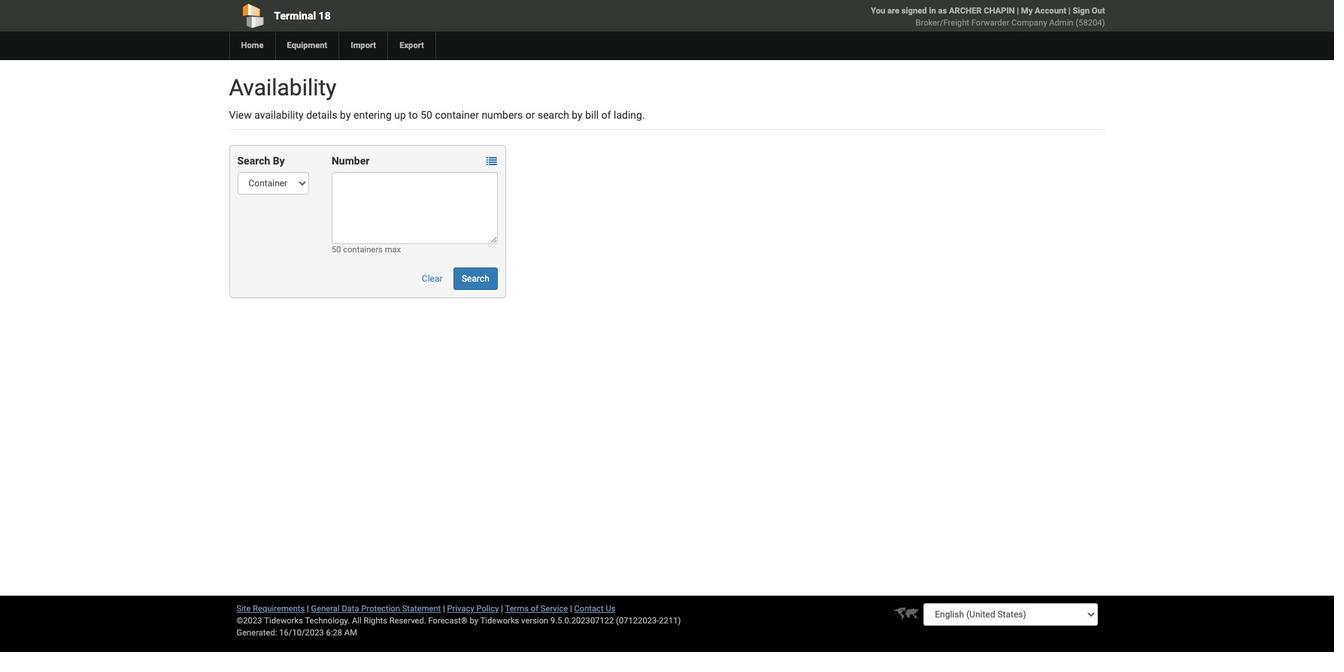 Task type: vqa. For each thing, say whether or not it's contained in the screenshot.
Search to the right
yes



Task type: describe. For each thing, give the bounding box(es) containing it.
details
[[306, 109, 337, 121]]

chapin
[[984, 6, 1015, 16]]

show list image
[[487, 157, 497, 167]]

out
[[1092, 6, 1105, 16]]

site requirements | general data protection statement | privacy policy | terms of service | contact us ©2023 tideworks technology. all rights reserved. forecast® by tideworks version 9.5.0.202307122 (07122023-2211) generated: 16/10/2023 6:28 am
[[237, 605, 681, 639]]

site requirements link
[[237, 605, 305, 615]]

privacy policy link
[[447, 605, 499, 615]]

import
[[351, 41, 376, 50]]

search for search by
[[237, 155, 270, 167]]

2211)
[[659, 617, 681, 627]]

search by
[[237, 155, 285, 167]]

admin
[[1049, 18, 1074, 28]]

all
[[352, 617, 362, 627]]

Number text field
[[332, 172, 498, 244]]

6:28
[[326, 629, 342, 639]]

by
[[273, 155, 285, 167]]

equipment
[[287, 41, 327, 50]]

export link
[[387, 32, 435, 60]]

you are signed in as archer chapin | my account | sign out broker/freight forwarder company admin (58204)
[[871, 6, 1105, 28]]

home
[[241, 41, 264, 50]]

or
[[526, 109, 535, 121]]

version
[[521, 617, 549, 627]]

contact us link
[[574, 605, 616, 615]]

lading.
[[614, 109, 645, 121]]

technology.
[[305, 617, 350, 627]]

am
[[344, 629, 357, 639]]

requirements
[[253, 605, 305, 615]]

containers
[[343, 245, 383, 255]]

| left general
[[307, 605, 309, 615]]

| left my
[[1017, 6, 1019, 16]]

50 containers max
[[332, 245, 401, 255]]

tideworks
[[480, 617, 519, 627]]

entering
[[354, 109, 392, 121]]

| left sign
[[1069, 6, 1071, 16]]

(58204)
[[1076, 18, 1105, 28]]

data
[[342, 605, 359, 615]]

broker/freight
[[916, 18, 970, 28]]

terminal 18
[[274, 10, 331, 22]]

9.5.0.202307122
[[551, 617, 614, 627]]

rights
[[364, 617, 387, 627]]

protection
[[361, 605, 400, 615]]

©2023 tideworks
[[237, 617, 303, 627]]

sign
[[1073, 6, 1090, 16]]

clear button
[[414, 268, 451, 290]]

search for search
[[462, 274, 490, 284]]

as
[[938, 6, 947, 16]]

general
[[311, 605, 340, 615]]

0 horizontal spatial by
[[340, 109, 351, 121]]

(07122023-
[[616, 617, 659, 627]]

1 horizontal spatial of
[[602, 109, 611, 121]]

you
[[871, 6, 886, 16]]

availability
[[254, 109, 304, 121]]

to
[[409, 109, 418, 121]]



Task type: locate. For each thing, give the bounding box(es) containing it.
0 vertical spatial search
[[237, 155, 270, 167]]

reserved.
[[389, 617, 426, 627]]

terminal
[[274, 10, 316, 22]]

50
[[421, 109, 432, 121], [332, 245, 341, 255]]

0 horizontal spatial 50
[[332, 245, 341, 255]]

16/10/2023
[[279, 629, 324, 639]]

0 vertical spatial of
[[602, 109, 611, 121]]

my
[[1021, 6, 1033, 16]]

sign out link
[[1073, 6, 1105, 16]]

search
[[538, 109, 569, 121]]

my account link
[[1021, 6, 1067, 16]]

home link
[[229, 32, 275, 60]]

1 horizontal spatial search
[[462, 274, 490, 284]]

number
[[332, 155, 370, 167]]

in
[[929, 6, 936, 16]]

numbers
[[482, 109, 523, 121]]

generated:
[[237, 629, 277, 639]]

max
[[385, 245, 401, 255]]

1 vertical spatial search
[[462, 274, 490, 284]]

company
[[1012, 18, 1047, 28]]

|
[[1017, 6, 1019, 16], [1069, 6, 1071, 16], [307, 605, 309, 615], [443, 605, 445, 615], [501, 605, 503, 615], [570, 605, 572, 615]]

terminal 18 link
[[229, 0, 581, 32]]

view availability details by entering up to 50 container numbers or search by bill of lading.
[[229, 109, 645, 121]]

archer
[[949, 6, 982, 16]]

50 left containers
[[332, 245, 341, 255]]

statement
[[402, 605, 441, 615]]

1 horizontal spatial by
[[470, 617, 478, 627]]

import link
[[339, 32, 387, 60]]

up
[[394, 109, 406, 121]]

of right bill
[[602, 109, 611, 121]]

service
[[541, 605, 568, 615]]

account
[[1035, 6, 1067, 16]]

export
[[400, 41, 424, 50]]

availability
[[229, 74, 337, 101]]

site
[[237, 605, 251, 615]]

search right clear
[[462, 274, 490, 284]]

50 right to
[[421, 109, 432, 121]]

0 horizontal spatial search
[[237, 155, 270, 167]]

us
[[606, 605, 616, 615]]

1 horizontal spatial 50
[[421, 109, 432, 121]]

of
[[602, 109, 611, 121], [531, 605, 539, 615]]

search button
[[454, 268, 498, 290]]

signed
[[902, 6, 927, 16]]

0 horizontal spatial of
[[531, 605, 539, 615]]

forwarder
[[972, 18, 1010, 28]]

search inside search button
[[462, 274, 490, 284]]

0 vertical spatial 50
[[421, 109, 432, 121]]

of inside site requirements | general data protection statement | privacy policy | terms of service | contact us ©2023 tideworks technology. all rights reserved. forecast® by tideworks version 9.5.0.202307122 (07122023-2211) generated: 16/10/2023 6:28 am
[[531, 605, 539, 615]]

1 vertical spatial 50
[[332, 245, 341, 255]]

search
[[237, 155, 270, 167], [462, 274, 490, 284]]

contact
[[574, 605, 604, 615]]

| up 9.5.0.202307122
[[570, 605, 572, 615]]

1 vertical spatial of
[[531, 605, 539, 615]]

general data protection statement link
[[311, 605, 441, 615]]

container
[[435, 109, 479, 121]]

terms of service link
[[505, 605, 568, 615]]

terms
[[505, 605, 529, 615]]

by inside site requirements | general data protection statement | privacy policy | terms of service | contact us ©2023 tideworks technology. all rights reserved. forecast® by tideworks version 9.5.0.202307122 (07122023-2211) generated: 16/10/2023 6:28 am
[[470, 617, 478, 627]]

18
[[319, 10, 331, 22]]

policy
[[477, 605, 499, 615]]

view
[[229, 109, 252, 121]]

2 horizontal spatial by
[[572, 109, 583, 121]]

privacy
[[447, 605, 474, 615]]

are
[[888, 6, 900, 16]]

of up version
[[531, 605, 539, 615]]

bill
[[585, 109, 599, 121]]

| up forecast®
[[443, 605, 445, 615]]

by down privacy policy link
[[470, 617, 478, 627]]

forecast®
[[428, 617, 468, 627]]

| up tideworks
[[501, 605, 503, 615]]

equipment link
[[275, 32, 339, 60]]

by
[[340, 109, 351, 121], [572, 109, 583, 121], [470, 617, 478, 627]]

clear
[[422, 274, 443, 284]]

by left bill
[[572, 109, 583, 121]]

search left by
[[237, 155, 270, 167]]

by right details
[[340, 109, 351, 121]]



